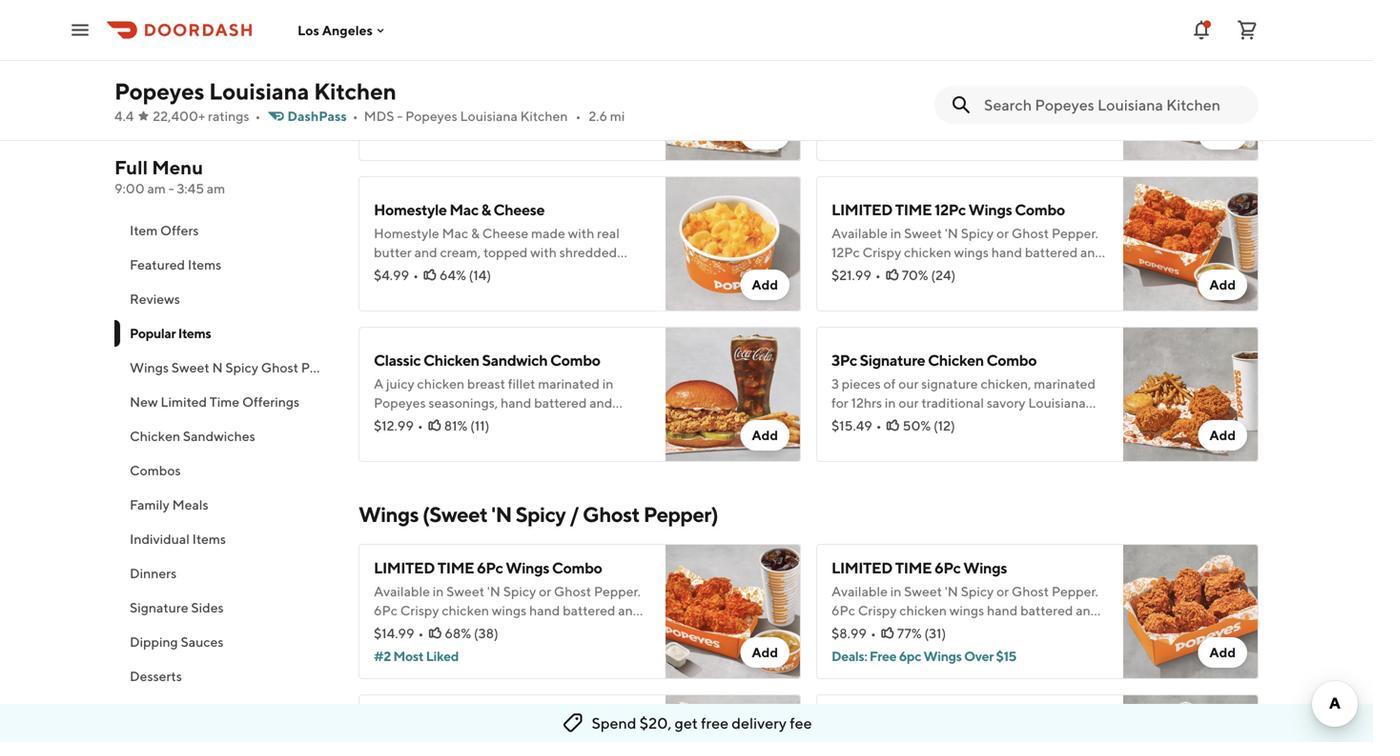Task type: locate. For each thing, give the bounding box(es) containing it.
1 vertical spatial 'n
[[945, 584, 958, 600]]

kitchen
[[314, 78, 396, 105], [520, 108, 568, 124]]

12pc
[[935, 201, 966, 219], [477, 720, 508, 738]]

1 vertical spatial 12pc
[[477, 720, 508, 738]]

0 vertical spatial and
[[415, 245, 437, 260]]

menu
[[152, 156, 203, 179]]

1 vertical spatial limited time 12pc wings combo image
[[666, 695, 801, 743]]

0 horizontal spatial 6pc
[[477, 559, 503, 577]]

1 horizontal spatial signature
[[403, 50, 468, 68]]

1 horizontal spatial -
[[397, 108, 403, 124]]

open menu image
[[69, 19, 92, 41]]

signature sides button
[[114, 591, 336, 626]]

1 vertical spatial sweet
[[904, 584, 942, 600]]

1 vertical spatial cheese
[[482, 226, 529, 241]]

1 vertical spatial -
[[168, 181, 174, 196]]

spicy inside the wings sweet n spicy ghost pepper button
[[225, 360, 258, 376]]

0 vertical spatial spicy
[[225, 360, 258, 376]]

notification bell image
[[1190, 19, 1213, 41]]

time
[[895, 201, 932, 219], [438, 559, 474, 577], [895, 559, 932, 577], [438, 720, 474, 738]]

choice.
[[1057, 622, 1100, 638]]

items right popular
[[178, 326, 211, 341]]

2 vertical spatial signature
[[130, 600, 188, 616]]

0 horizontal spatial kitchen
[[314, 78, 396, 105]]

0 horizontal spatial spicy
[[225, 360, 258, 376]]

pepper)
[[643, 503, 718, 527]]

2 vertical spatial and
[[1076, 603, 1099, 619]]

family meals button
[[114, 488, 336, 523]]

classic chicken sandwich combo image
[[666, 327, 801, 463]]

0 horizontal spatial sweet
[[171, 360, 209, 376]]

offerings
[[242, 394, 300, 410]]

signature up dipping
[[130, 600, 188, 616]]

chicken right classic
[[423, 351, 479, 370]]

crispy down the available
[[858, 603, 897, 619]]

0 vertical spatial 12pc
[[935, 201, 966, 219]]

dinners
[[130, 566, 177, 582]]

1 vertical spatial with
[[530, 245, 557, 260]]

0 vertical spatial 'n
[[491, 503, 512, 527]]

am right 9:00
[[147, 181, 166, 196]]

and right butter
[[415, 245, 437, 260]]

1 horizontal spatial limited time 12pc wings combo image
[[1123, 176, 1259, 312]]

limited time 12pc wings combo
[[832, 201, 1065, 219], [374, 720, 607, 738]]

ratings
[[208, 108, 249, 124]]

0 vertical spatial with
[[568, 226, 594, 241]]

dashpass •
[[287, 108, 358, 124]]

limited time 12pc wings combo up (24)
[[832, 201, 1065, 219]]

combo
[[529, 50, 580, 68], [1015, 201, 1065, 219], [550, 351, 600, 370], [987, 351, 1037, 370], [552, 559, 602, 577], [557, 720, 607, 738]]

family meals
[[130, 497, 208, 513]]

cream,
[[440, 245, 481, 260]]

louisiana up ratings
[[209, 78, 309, 105]]

2 horizontal spatial 6pc
[[935, 559, 961, 577]]

louisiana down 4pc signature chicken combo
[[460, 108, 518, 124]]

1 horizontal spatial with
[[568, 226, 594, 241]]

time inside limited time 6pc wings available in sweet 'n spicy or ghost pepper. 6pc crispy chicken wings hand battered and breaded, available in your wing flavor choice. includes dipping sauce.
[[895, 559, 932, 577]]

0 horizontal spatial &
[[471, 226, 480, 241]]

• right $16.99
[[418, 117, 424, 133]]

0 horizontal spatial limited time 12pc wings combo image
[[666, 695, 801, 743]]

0 horizontal spatial -
[[168, 181, 174, 196]]

los
[[298, 22, 319, 38]]

add button
[[740, 119, 790, 150], [1198, 119, 1247, 150], [740, 270, 790, 300], [1198, 270, 1247, 300], [740, 421, 790, 451], [1198, 421, 1247, 451], [740, 638, 790, 669], [1198, 638, 1247, 669]]

sweet inside the wings sweet n spicy ghost pepper button
[[171, 360, 209, 376]]

3pc
[[832, 351, 857, 370]]

time up chicken
[[895, 559, 932, 577]]

1 vertical spatial louisiana
[[460, 108, 518, 124]]

ghost
[[261, 360, 298, 376], [583, 503, 640, 527], [1012, 584, 1049, 600]]

signature right 4pc
[[403, 50, 468, 68]]

cajun fries image
[[1123, 26, 1259, 161]]

1 vertical spatial items
[[178, 326, 211, 341]]

wings
[[950, 603, 984, 619]]

limited inside limited time 6pc wings available in sweet 'n spicy or ghost pepper. 6pc crispy chicken wings hand battered and breaded, available in your wing flavor choice. includes dipping sauce.
[[832, 559, 893, 577]]

desserts
[[130, 669, 182, 685]]

chicken
[[471, 50, 527, 68], [423, 351, 479, 370], [928, 351, 984, 370], [130, 429, 180, 444]]

angeles
[[322, 22, 373, 38]]

1 vertical spatial crispy
[[858, 603, 897, 619]]

$15
[[996, 649, 1017, 665]]

1 horizontal spatial sweet
[[904, 584, 942, 600]]

1 vertical spatial signature
[[860, 351, 925, 370]]

spicy
[[225, 360, 258, 376], [516, 503, 566, 527], [961, 584, 994, 600]]

#2 most liked
[[374, 649, 459, 665]]

• right $8.99
[[871, 626, 876, 642]]

spicy for n
[[225, 360, 258, 376]]

1 horizontal spatial spicy
[[516, 503, 566, 527]]

most
[[393, 649, 424, 665]]

in up sauce.
[[945, 622, 956, 638]]

time
[[210, 394, 240, 410]]

crispy left the seasoned
[[832, 84, 870, 100]]

limited
[[832, 201, 893, 219], [374, 559, 435, 577], [832, 559, 893, 577], [374, 720, 435, 738]]

9:00
[[114, 181, 145, 196]]

6pc for combo
[[477, 559, 503, 577]]

6pc down (sweet
[[477, 559, 503, 577]]

limited up the available
[[832, 559, 893, 577]]

1 vertical spatial mac
[[442, 226, 468, 241]]

6pc
[[477, 559, 503, 577], [935, 559, 961, 577], [832, 603, 855, 619]]

0 vertical spatial cajun
[[832, 60, 872, 78]]

& up cream,
[[471, 226, 480, 241]]

sweet left n
[[171, 360, 209, 376]]

& up topped
[[481, 201, 491, 219]]

2 horizontal spatial spicy
[[961, 584, 994, 600]]

spend
[[592, 715, 637, 733]]

2 horizontal spatial signature
[[860, 351, 925, 370]]

12pc down the (38)
[[477, 720, 508, 738]]

beverages
[[130, 703, 193, 719]]

$16.99
[[374, 117, 414, 133]]

• for limited time 6pc wings
[[871, 626, 876, 642]]

wings inside limited time 6pc wings available in sweet 'n spicy or ghost pepper. 6pc crispy chicken wings hand battered and breaded, available in your wing flavor choice. includes dipping sauce.
[[963, 559, 1007, 577]]

signature
[[403, 50, 468, 68], [860, 351, 925, 370], [130, 600, 188, 616]]

limited
[[161, 394, 207, 410]]

• right $12.99
[[418, 418, 423, 434]]

$14.99 •
[[374, 626, 424, 642]]

chicken sandwiches button
[[114, 420, 336, 454]]

add
[[752, 126, 778, 142], [1210, 126, 1236, 142], [752, 277, 778, 293], [1210, 277, 1236, 293], [752, 428, 778, 443], [1210, 428, 1236, 443], [752, 645, 778, 661], [1210, 645, 1236, 661]]

and
[[415, 245, 437, 260], [420, 264, 442, 279], [1076, 603, 1099, 619]]

• up #2 most liked
[[418, 626, 424, 642]]

sandwiches
[[183, 429, 255, 444]]

items down family meals button
[[192, 532, 226, 547]]

1 vertical spatial limited time 12pc wings combo
[[374, 720, 607, 738]]

add for limited time 12pc wings combo
[[1210, 277, 1236, 293]]

sweet up chicken
[[904, 584, 942, 600]]

2 horizontal spatial ghost
[[1012, 584, 1049, 600]]

12pc up (24)
[[935, 201, 966, 219]]

cheese up topped
[[482, 226, 529, 241]]

your
[[959, 622, 986, 638]]

0 vertical spatial -
[[397, 108, 403, 124]]

wing
[[988, 622, 1017, 638]]

1 horizontal spatial popeyes
[[405, 108, 458, 124]]

0 vertical spatial ghost
[[261, 360, 298, 376]]

am right '3:45' at the left of the page
[[207, 181, 225, 196]]

(38)
[[474, 626, 499, 642]]

limited time 12pc wings combo down liked
[[374, 720, 607, 738]]

• right $21.99
[[875, 268, 881, 283]]

in
[[891, 584, 902, 600], [945, 622, 956, 638]]

ghost right "/"
[[583, 503, 640, 527]]

add for limited time 6pc wings combo
[[752, 645, 778, 661]]

spicy up wings
[[961, 584, 994, 600]]

1 horizontal spatial kitchen
[[520, 108, 568, 124]]

2 vertical spatial items
[[192, 532, 226, 547]]

mac
[[450, 201, 479, 219], [442, 226, 468, 241]]

0 horizontal spatial limited time 12pc wings combo
[[374, 720, 607, 738]]

new limited time offerings button
[[114, 385, 336, 420]]

ghost up battered at the right bottom
[[1012, 584, 1049, 600]]

6pc up wings
[[935, 559, 961, 577]]

• right $4.99
[[413, 268, 419, 283]]

with down made
[[530, 245, 557, 260]]

items for featured items
[[188, 257, 221, 273]]

0 vertical spatial signature
[[403, 50, 468, 68]]

until
[[486, 264, 513, 279]]

1 horizontal spatial ghost
[[583, 503, 640, 527]]

2 vertical spatial spicy
[[961, 584, 994, 600]]

- left '3:45' at the left of the page
[[168, 181, 174, 196]]

popeyes
[[114, 78, 204, 105], [405, 108, 458, 124]]

time down (sweet
[[438, 559, 474, 577]]

kitchen up mds
[[314, 78, 396, 105]]

1 vertical spatial and
[[420, 264, 442, 279]]

item offers button
[[114, 214, 336, 248]]

ghost inside limited time 6pc wings available in sweet 'n spicy or ghost pepper. 6pc crispy chicken wings hand battered and breaded, available in your wing flavor choice. includes dipping sauce.
[[1012, 584, 1049, 600]]

in up chicken
[[891, 584, 902, 600]]

• for 4pc signature chicken combo
[[418, 117, 424, 133]]

and for homestyle
[[420, 264, 442, 279]]

add for limited time 6pc wings
[[1210, 645, 1236, 661]]

cheese up made
[[494, 201, 545, 219]]

spicy left "/"
[[516, 503, 566, 527]]

1 vertical spatial spicy
[[516, 503, 566, 527]]

/
[[569, 503, 579, 527]]

and inside limited time 6pc wings available in sweet 'n spicy or ghost pepper. 6pc crispy chicken wings hand battered and breaded, available in your wing flavor choice. includes dipping sauce.
[[1076, 603, 1099, 619]]

(12)
[[934, 418, 955, 434]]

0 horizontal spatial ghost
[[261, 360, 298, 376]]

$21.99 •
[[832, 268, 881, 283]]

• right $15.49
[[876, 418, 882, 434]]

featured items button
[[114, 248, 336, 282]]

ghost up offerings
[[261, 360, 298, 376]]

item offers
[[130, 223, 199, 238]]

sweet inside limited time 6pc wings available in sweet 'n spicy or ghost pepper. 6pc crispy chicken wings hand battered and breaded, available in your wing flavor choice. includes dipping sauce.
[[904, 584, 942, 600]]

81%
[[444, 418, 468, 434]]

1 horizontal spatial &
[[481, 201, 491, 219]]

signature right 3pc
[[860, 351, 925, 370]]

homestyle
[[374, 201, 447, 219], [374, 226, 439, 241]]

- right mds
[[397, 108, 403, 124]]

wings
[[969, 201, 1012, 219], [130, 360, 169, 376], [359, 503, 419, 527], [506, 559, 549, 577], [963, 559, 1007, 577], [924, 649, 962, 665], [511, 720, 555, 738]]

0 vertical spatial crispy
[[832, 84, 870, 100]]

and left baked
[[420, 264, 442, 279]]

spicy right n
[[225, 360, 258, 376]]

0 vertical spatial limited time 12pc wings combo
[[832, 201, 1065, 219]]

0 vertical spatial in
[[891, 584, 902, 600]]

louisiana
[[209, 78, 309, 105], [460, 108, 518, 124]]

1 horizontal spatial louisiana
[[460, 108, 518, 124]]

0 vertical spatial cheese
[[494, 201, 545, 219]]

cajun left fries
[[832, 60, 872, 78]]

popeyes right mds
[[405, 108, 458, 124]]

items down "item offers" button
[[188, 257, 221, 273]]

1 horizontal spatial am
[[207, 181, 225, 196]]

0 vertical spatial items
[[188, 257, 221, 273]]

includes
[[832, 641, 883, 657]]

0 horizontal spatial 'n
[[491, 503, 512, 527]]

signature sides
[[130, 600, 224, 616]]

0 horizontal spatial signature
[[130, 600, 188, 616]]

add button for homestyle mac & cheese
[[740, 270, 790, 300]]

kitchen left 2.6
[[520, 108, 568, 124]]

with up shredded
[[568, 226, 594, 241]]

add for classic chicken sandwich combo
[[752, 428, 778, 443]]

chicken up combos
[[130, 429, 180, 444]]

'n up wings
[[945, 584, 958, 600]]

1 horizontal spatial 'n
[[945, 584, 958, 600]]

70% (24)
[[902, 268, 956, 283]]

limited time 12pc wings combo image
[[1123, 176, 1259, 312], [666, 695, 801, 743]]

0 vertical spatial sweet
[[171, 360, 209, 376]]

0 horizontal spatial popeyes
[[114, 78, 204, 105]]

1 vertical spatial homestyle
[[374, 226, 439, 241]]

(24)
[[931, 268, 956, 283]]

1 homestyle from the top
[[374, 201, 447, 219]]

1 vertical spatial cajun
[[933, 84, 969, 100]]

pepper
[[301, 360, 345, 376]]

1 horizontal spatial cajun
[[933, 84, 969, 100]]

cajun up the (15)
[[933, 84, 969, 100]]

6pc up $8.99
[[832, 603, 855, 619]]

sweet
[[171, 360, 209, 376], [904, 584, 942, 600]]

0 vertical spatial kitchen
[[314, 78, 396, 105]]

2 vertical spatial ghost
[[1012, 584, 1049, 600]]

flavor
[[1020, 622, 1054, 638]]

1 vertical spatial &
[[471, 226, 480, 241]]

ghost inside button
[[261, 360, 298, 376]]

and up choice.
[[1076, 603, 1099, 619]]

• for 3pc signature chicken combo
[[876, 418, 882, 434]]

fee
[[790, 715, 812, 733]]

0 horizontal spatial am
[[147, 181, 166, 196]]

$4.99 •
[[374, 268, 419, 283]]

wings sweet n spicy ghost pepper button
[[114, 351, 345, 385]]

0 vertical spatial homestyle
[[374, 201, 447, 219]]

chicken sandwiches
[[130, 429, 255, 444]]

'n right (sweet
[[491, 503, 512, 527]]

'n inside limited time 6pc wings available in sweet 'n spicy or ghost pepper. 6pc crispy chicken wings hand battered and breaded, available in your wing flavor choice. includes dipping sauce.
[[945, 584, 958, 600]]

limited time 6pc wings image
[[1123, 545, 1259, 680]]

dipping sauces
[[130, 635, 224, 650]]

fries.
[[972, 84, 1001, 100]]

1 vertical spatial in
[[945, 622, 956, 638]]

1 horizontal spatial limited time 12pc wings combo
[[832, 201, 1065, 219]]

2 am from the left
[[207, 181, 225, 196]]

popeyes up 22,400+
[[114, 78, 204, 105]]

spicy for 'n
[[516, 503, 566, 527]]

0 vertical spatial &
[[481, 201, 491, 219]]

0 vertical spatial louisiana
[[209, 78, 309, 105]]

22,400+ ratings •
[[153, 108, 261, 124]]

n
[[212, 360, 223, 376]]



Task type: vqa. For each thing, say whether or not it's contained in the screenshot.
The 3Pc Signature Chicken Combo Image
yes



Task type: describe. For each thing, give the bounding box(es) containing it.
sandwich
[[482, 351, 548, 370]]

add button for limited time 12pc wings combo
[[1198, 270, 1247, 300]]

signature for 4pc
[[403, 50, 468, 68]]

• down popeyes louisiana kitchen
[[255, 108, 261, 124]]

wings (sweet 'n spicy / ghost pepper)
[[359, 503, 718, 527]]

over
[[964, 649, 994, 665]]

limited up $21.99 •
[[832, 201, 893, 219]]

82% (28)
[[445, 117, 498, 133]]

free
[[701, 715, 729, 733]]

$4.99
[[374, 268, 409, 283]]

add for 3pc signature chicken combo
[[1210, 428, 1236, 443]]

seasoned
[[873, 84, 930, 100]]

• for limited time 6pc wings combo
[[418, 626, 424, 642]]

add for homestyle mac & cheese
[[752, 277, 778, 293]]

1 vertical spatial kitchen
[[520, 108, 568, 124]]

mds - popeyes louisiana kitchen • 2.6 mi
[[364, 108, 625, 124]]

Item Search search field
[[984, 94, 1244, 115]]

limited up $14.99 •
[[374, 559, 435, 577]]

0 horizontal spatial 12pc
[[477, 720, 508, 738]]

classic chicken sandwich combo
[[374, 351, 600, 370]]

$21.99
[[832, 268, 872, 283]]

items for popular items
[[178, 326, 211, 341]]

1 vertical spatial ghost
[[583, 503, 640, 527]]

add button for limited time 6pc wings combo
[[740, 638, 790, 669]]

(28)
[[473, 117, 498, 133]]

• for homestyle mac & cheese
[[413, 268, 419, 283]]

wings sweet n spicy ghost pepper
[[130, 360, 345, 376]]

dipping
[[130, 635, 178, 650]]

topped
[[484, 245, 528, 260]]

items for individual items
[[192, 532, 226, 547]]

hand
[[987, 603, 1018, 619]]

cajun fries crispy seasoned cajun fries. 53% (15)
[[832, 60, 1001, 123]]

(11)
[[470, 418, 490, 434]]

crispy inside cajun fries crispy seasoned cajun fries. 53% (15)
[[832, 84, 870, 100]]

77%
[[897, 626, 922, 642]]

$15.49
[[832, 418, 872, 434]]

individual
[[130, 532, 190, 547]]

add button for limited time 6pc wings
[[1198, 638, 1247, 669]]

limited time 12pc wings image
[[1123, 695, 1259, 743]]

2 homestyle from the top
[[374, 226, 439, 241]]

• for limited time 12pc wings combo
[[875, 268, 881, 283]]

$12.99 •
[[374, 418, 423, 434]]

reviews button
[[114, 282, 336, 317]]

available
[[889, 622, 942, 638]]

77% (31)
[[897, 626, 946, 642]]

$15.49 •
[[832, 418, 882, 434]]

sides
[[191, 600, 224, 616]]

limited down most
[[374, 720, 435, 738]]

or
[[997, 584, 1009, 600]]

0 vertical spatial limited time 12pc wings combo image
[[1123, 176, 1259, 312]]

$8.99
[[832, 626, 867, 642]]

(sweet
[[422, 503, 488, 527]]

full menu 9:00 am - 3:45 am
[[114, 156, 225, 196]]

popeyes louisiana kitchen
[[114, 78, 396, 105]]

signature for 3pc
[[860, 351, 925, 370]]

offers
[[160, 223, 199, 238]]

chicken
[[900, 603, 947, 619]]

free
[[870, 649, 897, 665]]

butter
[[374, 245, 412, 260]]

fries
[[874, 60, 907, 78]]

sauces
[[181, 635, 224, 650]]

68% (38)
[[445, 626, 499, 642]]

deals:
[[832, 649, 867, 665]]

signature inside button
[[130, 600, 188, 616]]

los angeles
[[298, 22, 373, 38]]

time up 70%
[[895, 201, 932, 219]]

homestyle mac & cheese image
[[666, 176, 801, 312]]

individual items
[[130, 532, 226, 547]]

4pc signature chicken combo image
[[666, 26, 801, 161]]

22,400+
[[153, 108, 205, 124]]

reviews
[[130, 291, 180, 307]]

• for classic chicken sandwich combo
[[418, 418, 423, 434]]

sauce.
[[935, 641, 973, 657]]

6pc for available
[[935, 559, 961, 577]]

limited time 6pc wings combo image
[[666, 545, 801, 680]]

1 horizontal spatial 6pc
[[832, 603, 855, 619]]

delivery
[[732, 715, 787, 733]]

add button for classic chicken sandwich combo
[[740, 421, 790, 451]]

50%
[[903, 418, 931, 434]]

1 horizontal spatial 12pc
[[935, 201, 966, 219]]

- inside full menu 9:00 am - 3:45 am
[[168, 181, 174, 196]]

64%
[[440, 268, 466, 283]]

wings inside button
[[130, 360, 169, 376]]

mds
[[364, 108, 394, 124]]

(14)
[[469, 268, 491, 283]]

made
[[531, 226, 565, 241]]

1 am from the left
[[147, 181, 166, 196]]

81% (11)
[[444, 418, 490, 434]]

70%
[[902, 268, 928, 283]]

$16.99 •
[[374, 117, 424, 133]]

family
[[130, 497, 170, 513]]

0 items, open order cart image
[[1236, 19, 1259, 41]]

pepper.
[[1052, 584, 1098, 600]]

1 horizontal spatial in
[[945, 622, 956, 638]]

#2
[[374, 649, 391, 665]]

2.6
[[589, 108, 608, 124]]

new limited time offerings
[[130, 394, 300, 410]]

dinners button
[[114, 557, 336, 591]]

desserts button
[[114, 660, 336, 694]]

0 vertical spatial mac
[[450, 201, 479, 219]]

chicken inside chicken sandwiches button
[[130, 429, 180, 444]]

53%
[[897, 107, 924, 123]]

time down liked
[[438, 720, 474, 738]]

meals
[[172, 497, 208, 513]]

3pc signature chicken combo image
[[1123, 327, 1259, 463]]

0 horizontal spatial in
[[891, 584, 902, 600]]

• left 2.6
[[576, 108, 581, 124]]

spicy inside limited time 6pc wings available in sweet 'n spicy or ghost pepper. 6pc crispy chicken wings hand battered and breaded, available in your wing flavor choice. includes dipping sauce.
[[961, 584, 994, 600]]

shredded
[[560, 245, 617, 260]]

dipping sauces button
[[114, 626, 336, 660]]

and for limited
[[1076, 603, 1099, 619]]

6pc
[[899, 649, 921, 665]]

50% (12)
[[903, 418, 955, 434]]

1 vertical spatial popeyes
[[405, 108, 458, 124]]

spend $20, get free delivery fee
[[592, 715, 812, 733]]

• left mds
[[353, 108, 358, 124]]

chicken up the (12)
[[928, 351, 984, 370]]

deals: free 6pc wings over $15
[[832, 649, 1017, 665]]

0 horizontal spatial louisiana
[[209, 78, 309, 105]]

combos button
[[114, 454, 336, 488]]

82%
[[445, 117, 471, 133]]

golden
[[516, 264, 558, 279]]

combos
[[130, 463, 181, 479]]

0 horizontal spatial cajun
[[832, 60, 872, 78]]

0 horizontal spatial with
[[530, 245, 557, 260]]

mi
[[610, 108, 625, 124]]

limited time 6pc wings combo
[[374, 559, 602, 577]]

add button for 3pc signature chicken combo
[[1198, 421, 1247, 451]]

0 vertical spatial popeyes
[[114, 78, 204, 105]]

homestyle mac & cheese homestyle mac & cheese made with real butter and cream, topped with shredded cheese and baked until golden brown.
[[374, 201, 620, 279]]

4.4
[[114, 108, 134, 124]]

crispy inside limited time 6pc wings available in sweet 'n spicy or ghost pepper. 6pc crispy chicken wings hand battered and breaded, available in your wing flavor choice. includes dipping sauce.
[[858, 603, 897, 619]]

classic
[[374, 351, 421, 370]]

chicken up "mds - popeyes louisiana kitchen • 2.6 mi"
[[471, 50, 527, 68]]

brown.
[[561, 264, 602, 279]]



